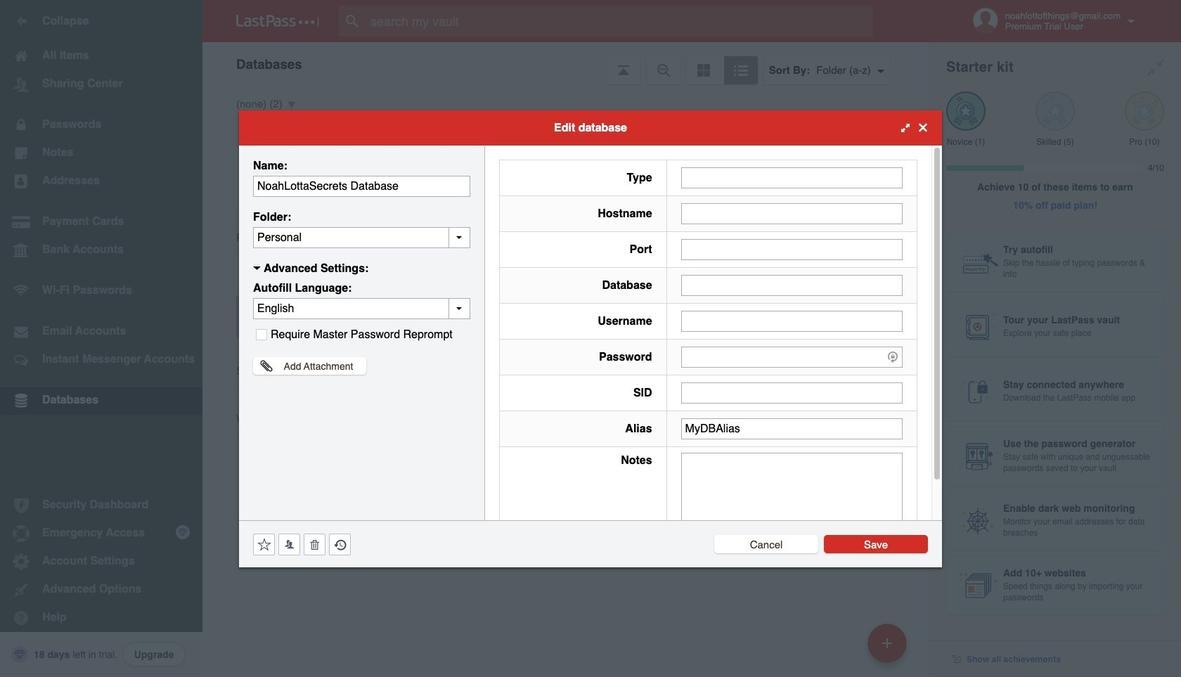 Task type: describe. For each thing, give the bounding box(es) containing it.
main navigation navigation
[[0, 0, 203, 677]]

new item navigation
[[863, 620, 916, 677]]

vault options navigation
[[203, 42, 930, 84]]

lastpass image
[[236, 15, 319, 27]]

new item image
[[883, 638, 893, 648]]

search my vault text field
[[339, 6, 901, 37]]



Task type: locate. For each thing, give the bounding box(es) containing it.
Search search field
[[339, 6, 901, 37]]

None text field
[[681, 167, 903, 188], [253, 175, 471, 197], [681, 203, 903, 224], [681, 275, 903, 296], [681, 311, 903, 332], [681, 382, 903, 403], [681, 418, 903, 439], [681, 167, 903, 188], [253, 175, 471, 197], [681, 203, 903, 224], [681, 275, 903, 296], [681, 311, 903, 332], [681, 382, 903, 403], [681, 418, 903, 439]]

dialog
[[239, 110, 942, 567]]

None password field
[[681, 346, 903, 367]]

None text field
[[253, 227, 471, 248], [681, 239, 903, 260], [681, 453, 903, 540], [253, 227, 471, 248], [681, 239, 903, 260], [681, 453, 903, 540]]



